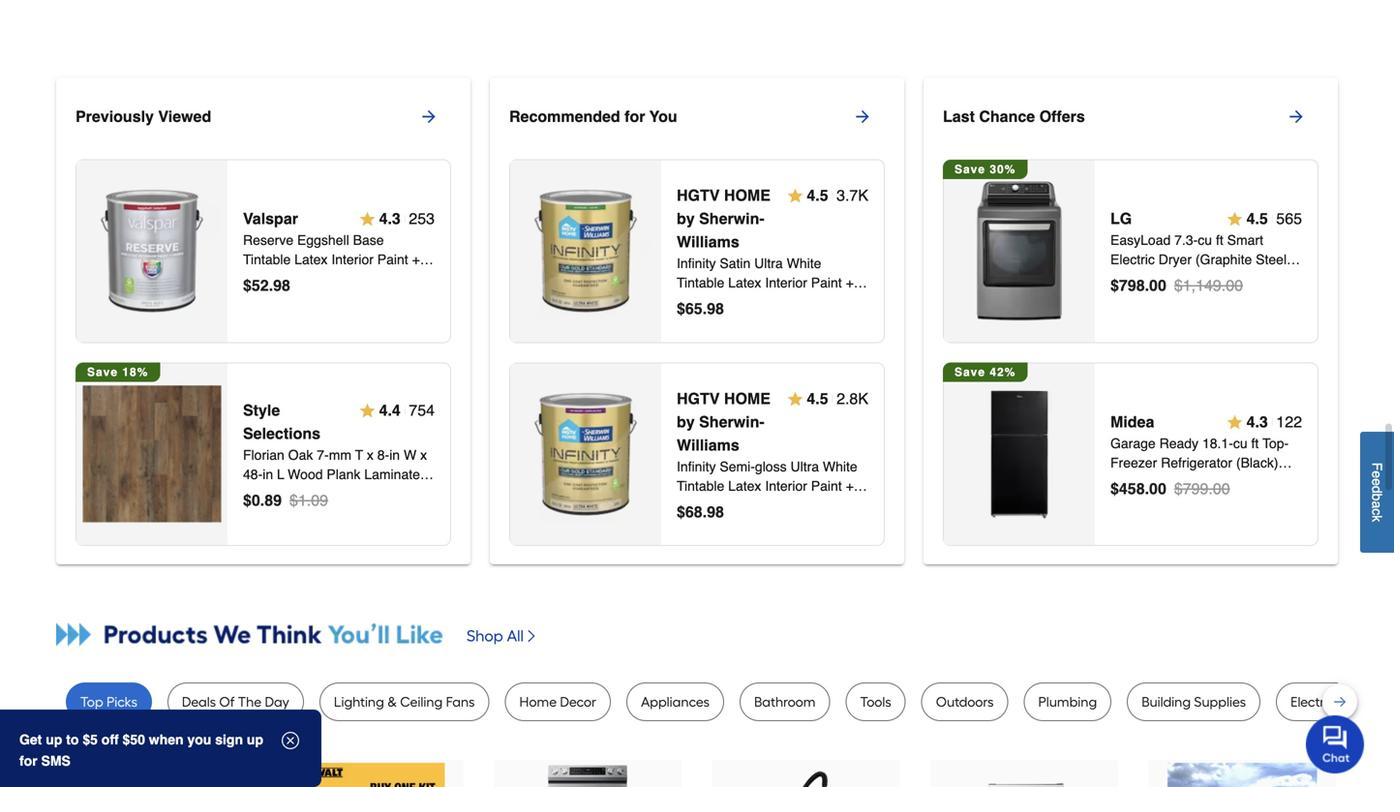 Task type: locate. For each thing, give the bounding box(es) containing it.
0 vertical spatial tintable
[[243, 252, 291, 268]]

for down get
[[19, 754, 37, 769]]

tintable up '$ 65 . 98'
[[677, 275, 725, 291]]

shop
[[467, 627, 504, 646]]

1 hgtv home by sherwin- williams from the top
[[677, 187, 771, 251]]

1 vertical spatial for
[[19, 754, 37, 769]]

rating filled image for 4.4 754
[[360, 403, 375, 419]]

gallon) inside infinity semi-gloss ultra white tintable latex interior paint + primer (1-gallon)
[[737, 498, 781, 513]]

lighting & ceiling fans
[[334, 694, 475, 711]]

1 horizontal spatial up
[[247, 732, 264, 748]]

0
[[252, 492, 260, 510]]

. for 0
[[260, 492, 265, 510]]

1 vertical spatial (1-
[[721, 295, 737, 310]]

1 vertical spatial rating filled image
[[1228, 415, 1243, 430]]

by up "68"
[[677, 413, 695, 431]]

798
[[1120, 277, 1146, 295]]

4.5 for 4.5 3.7k
[[807, 187, 829, 205]]

energy for 458
[[1111, 475, 1168, 490]]

x right t
[[367, 448, 374, 463]]

last chance offers image down 42% on the right
[[951, 385, 1089, 524]]

rating filled image up 18.1-
[[1228, 415, 1243, 430]]

0 vertical spatial ft
[[1217, 233, 1224, 248]]

white down 4.5 2.8k
[[823, 459, 858, 475]]

x right "w"
[[421, 448, 427, 463]]

1 energy from the top
[[1111, 271, 1168, 287]]

shop all
[[467, 627, 524, 646]]

white right satin
[[787, 256, 822, 271]]

rating filled image up base
[[360, 211, 375, 227]]

$ for 68
[[677, 503, 686, 521]]

1 vertical spatial 4.5
[[1247, 210, 1269, 228]]

1 vertical spatial 4.3
[[1247, 413, 1269, 431]]

ft up (black) on the bottom right
[[1252, 436, 1260, 451]]

$ for 458
[[1111, 480, 1120, 498]]

4.3 up base
[[379, 210, 401, 228]]

0 vertical spatial hgtv
[[677, 187, 720, 205]]

last chance offers
[[944, 108, 1086, 125]]

2 00 from the top
[[1150, 480, 1167, 498]]

2 home from the top
[[724, 390, 771, 408]]

laminate
[[365, 467, 420, 482]]

hgtv home by sherwin- williams up semi-
[[677, 390, 771, 454]]

save 42%
[[955, 366, 1017, 379]]

0 vertical spatial gallon)
[[303, 271, 347, 287]]

0 vertical spatial cu
[[1199, 233, 1213, 248]]

0 horizontal spatial 4.3
[[379, 210, 401, 228]]

last chance offers link
[[944, 93, 1339, 140]]

up right sign
[[247, 732, 264, 748]]

2 williams from the top
[[677, 436, 740, 454]]

latex
[[295, 252, 328, 268], [729, 275, 762, 291], [729, 479, 762, 494]]

4.5 up smart
[[1247, 210, 1269, 228]]

2 star from the top
[[1172, 475, 1207, 490]]

star for $1,149.00
[[1172, 271, 1207, 287]]

0 vertical spatial ultra
[[755, 256, 783, 271]]

star down the dryer at the right top of the page
[[1172, 271, 1207, 287]]

0 vertical spatial previously viewed image
[[83, 182, 222, 321]]

.
[[269, 277, 273, 295], [1146, 277, 1150, 295], [703, 300, 707, 318], [1146, 480, 1150, 498], [260, 492, 265, 510], [703, 503, 707, 521]]

b
[[1370, 494, 1386, 501]]

rating filled image left 4.4
[[360, 403, 375, 419]]

00 for 798
[[1150, 277, 1167, 295]]

satin
[[720, 256, 751, 271]]

8-
[[378, 448, 390, 463]]

1 vertical spatial hgtv
[[677, 390, 720, 408]]

paint inside reserve eggshell base tintable latex interior paint + primer (1-gallon)
[[378, 252, 409, 268]]

cu up (black) on the bottom right
[[1234, 436, 1248, 451]]

hgtv up semi-
[[677, 390, 720, 408]]

white inside infinity semi-gloss ultra white tintable latex interior paint + primer (1-gallon)
[[823, 459, 858, 475]]

2 vertical spatial 4.5
[[807, 390, 829, 408]]

save for lg
[[955, 163, 986, 176]]

1 sherwin- from the top
[[700, 210, 765, 228]]

home
[[724, 187, 771, 205], [724, 390, 771, 408]]

0 vertical spatial latex
[[295, 252, 328, 268]]

. for 52
[[269, 277, 273, 295]]

(1-
[[287, 271, 303, 287], [721, 295, 737, 310], [721, 498, 737, 513]]

1 infinity from the top
[[677, 256, 716, 271]]

0 vertical spatial sherwin-
[[700, 210, 765, 228]]

paint down base
[[378, 252, 409, 268]]

2 vertical spatial latex
[[729, 479, 762, 494]]

0 vertical spatial (1-
[[287, 271, 303, 287]]

0 vertical spatial white
[[787, 256, 822, 271]]

k
[[1370, 515, 1386, 522]]

t
[[355, 448, 363, 463]]

1 last chance offers image from the top
[[951, 182, 1089, 321]]

0 vertical spatial 98
[[273, 277, 291, 295]]

1 00 from the top
[[1150, 277, 1167, 295]]

1 horizontal spatial cu
[[1234, 436, 1248, 451]]

dewalt 20-v 2-pack 5 amp-hour; 5 amp-hour lithium-ion battery and charger (charger included) image
[[295, 763, 445, 788]]

star inside the easyload 7.3-cu ft smart electric dryer (graphite steel) energy star
[[1172, 271, 1207, 287]]

0 horizontal spatial cu
[[1199, 233, 1213, 248]]

last chance offers image down 30%
[[951, 182, 1089, 321]]

primer inside reserve eggshell base tintable latex interior paint + primer (1-gallon)
[[243, 271, 283, 287]]

ft)
[[357, 486, 369, 502]]

tintable inside infinity semi-gloss ultra white tintable latex interior paint + primer (1-gallon)
[[677, 479, 725, 494]]

1 horizontal spatial white
[[823, 459, 858, 475]]

98 right 65
[[707, 300, 725, 318]]

1 vertical spatial home
[[724, 390, 771, 408]]

1 vertical spatial energy
[[1111, 475, 1168, 490]]

0 vertical spatial infinity
[[677, 256, 716, 271]]

1 vertical spatial recommended for you image
[[517, 385, 656, 524]]

base
[[353, 233, 384, 248]]

1 vertical spatial in
[[263, 467, 273, 482]]

$ 68 . 98
[[677, 503, 725, 521]]

williams for 65
[[677, 233, 740, 251]]

home up satin
[[724, 187, 771, 205]]

(1- right 65
[[721, 295, 737, 310]]

2 recommended for you image from the top
[[517, 385, 656, 524]]

in left "w"
[[390, 448, 400, 463]]

98 right "68"
[[707, 503, 725, 521]]

1 vertical spatial by
[[677, 413, 695, 431]]

0 vertical spatial 00
[[1150, 277, 1167, 295]]

rating filled image for 4.5 3.7k
[[788, 188, 803, 204]]

florian
[[243, 448, 285, 463]]

arrow right image inside previously viewed link
[[419, 107, 439, 126]]

infinity inside infinity semi-gloss ultra white tintable latex interior paint + primer (1-gallon)
[[677, 459, 716, 475]]

last chance offers image for lg
[[951, 182, 1089, 321]]

(1- right the 52
[[287, 271, 303, 287]]

paint down 4.5 3.7k
[[812, 275, 842, 291]]

tintable down reserve
[[243, 252, 291, 268]]

in
[[390, 448, 400, 463], [263, 467, 273, 482]]

energy down electric
[[1111, 271, 1168, 287]]

sherwin-
[[700, 210, 765, 228], [700, 413, 765, 431]]

2 previously viewed image from the top
[[83, 385, 222, 524]]

tintable up $ 68 . 98
[[677, 479, 725, 494]]

in left "l"
[[263, 467, 273, 482]]

00 right 458
[[1150, 480, 1167, 498]]

0 horizontal spatial arrow right image
[[419, 107, 439, 126]]

energy down freezer
[[1111, 475, 1168, 490]]

1 vertical spatial williams
[[677, 436, 740, 454]]

2 vertical spatial tintable
[[677, 479, 725, 494]]

1 horizontal spatial arrow right image
[[853, 107, 873, 126]]

1 horizontal spatial in
[[390, 448, 400, 463]]

recommended for you image for $ 68 . 98
[[517, 385, 656, 524]]

52
[[252, 277, 269, 295]]

1 vertical spatial sherwin-
[[700, 413, 765, 431]]

1 vertical spatial tintable
[[677, 275, 725, 291]]

1 vertical spatial previously viewed image
[[83, 385, 222, 524]]

arrow right image
[[419, 107, 439, 126], [853, 107, 873, 126]]

rating filled image for 4.3 253
[[360, 211, 375, 227]]

1 previously viewed image from the top
[[83, 182, 222, 321]]

1 vertical spatial hgtv home by sherwin- williams
[[677, 390, 771, 454]]

rating filled image left 4.5 3.7k
[[788, 188, 803, 204]]

(1- right "68"
[[721, 498, 737, 513]]

up left to
[[46, 732, 62, 748]]

+
[[412, 252, 420, 268], [846, 275, 854, 291], [846, 479, 854, 494]]

craftsman 5-gallons 4-hp corded wet/dry shop vacuum with accessories included image
[[732, 763, 882, 788]]

of
[[219, 694, 235, 711]]

2 hgtv home by sherwin- williams from the top
[[677, 390, 771, 454]]

0 horizontal spatial white
[[787, 256, 822, 271]]

infinity left semi-
[[677, 459, 716, 475]]

1 vertical spatial 00
[[1150, 480, 1167, 498]]

0 vertical spatial hgtv home by sherwin- williams
[[677, 187, 771, 251]]

arrow right image
[[1287, 107, 1307, 126]]

2 energy from the top
[[1111, 475, 1168, 490]]

star down refrigerator
[[1172, 475, 1207, 490]]

interior inside reserve eggshell base tintable latex interior paint + primer (1-gallon)
[[332, 252, 374, 268]]

home up semi-
[[724, 390, 771, 408]]

4.5 left 2.8k
[[807, 390, 829, 408]]

last chance offers image
[[951, 182, 1089, 321], [951, 385, 1089, 524]]

e up d on the right of the page
[[1370, 471, 1386, 478]]

save left 30%
[[955, 163, 986, 176]]

(23.91-
[[296, 486, 339, 502]]

0 vertical spatial 4.5
[[807, 187, 829, 205]]

2 arrow right image from the left
[[853, 107, 873, 126]]

1 recommended for you image from the top
[[517, 182, 656, 321]]

1 vertical spatial paint
[[812, 275, 842, 291]]

latex inside reserve eggshell base tintable latex interior paint + primer (1-gallon)
[[295, 252, 328, 268]]

latex inside infinity satin ultra white tintable latex interior paint + primer (1-gallon)
[[729, 275, 762, 291]]

2 vertical spatial +
[[846, 479, 854, 494]]

1 home from the top
[[724, 187, 771, 205]]

ultra
[[755, 256, 783, 271], [791, 459, 820, 475]]

hgtv for 68
[[677, 390, 720, 408]]

latex down eggshell
[[295, 252, 328, 268]]

0 vertical spatial paint
[[378, 252, 409, 268]]

infinity
[[677, 256, 716, 271], [677, 459, 716, 475]]

by for 68
[[677, 413, 695, 431]]

0 vertical spatial 4.3
[[379, 210, 401, 228]]

electric
[[1111, 252, 1156, 268]]

1 vertical spatial last chance offers image
[[951, 385, 1089, 524]]

1 star from the top
[[1172, 271, 1207, 287]]

1 by from the top
[[677, 210, 695, 228]]

hgtv home by sherwin- williams up satin
[[677, 187, 771, 251]]

2 e from the top
[[1370, 478, 1386, 486]]

sherwin- up satin
[[700, 210, 765, 228]]

1 vertical spatial cu
[[1234, 436, 1248, 451]]

0 vertical spatial by
[[677, 210, 695, 228]]

$ for 65
[[677, 300, 686, 318]]

freezer
[[1111, 455, 1158, 471]]

save left 18%
[[87, 366, 118, 379]]

98 right the 52
[[273, 277, 291, 295]]

0 vertical spatial williams
[[677, 233, 740, 251]]

recommended for you image
[[517, 182, 656, 321], [517, 385, 656, 524]]

rating filled image up smart
[[1228, 211, 1243, 227]]

98 for $ 52 . 98
[[273, 277, 291, 295]]

98
[[273, 277, 291, 295], [707, 300, 725, 318], [707, 503, 725, 521]]

1 horizontal spatial ultra
[[791, 459, 820, 475]]

1 horizontal spatial x
[[421, 448, 427, 463]]

2 hgtv from the top
[[677, 390, 720, 408]]

f
[[1370, 463, 1386, 471]]

4.4 754
[[379, 402, 435, 420]]

ready
[[1160, 436, 1199, 451]]

infinity left satin
[[677, 256, 716, 271]]

ultra inside infinity satin ultra white tintable latex interior paint + primer (1-gallon)
[[755, 256, 783, 271]]

18.1-
[[1203, 436, 1234, 451]]

williams up satin
[[677, 233, 740, 251]]

flooring
[[243, 486, 292, 502]]

previously viewed image
[[83, 182, 222, 321], [83, 385, 222, 524]]

shop all link
[[467, 617, 539, 656]]

1 vertical spatial +
[[846, 275, 854, 291]]

lighting
[[334, 694, 384, 711]]

4.3 253
[[379, 210, 435, 228]]

primer
[[243, 271, 283, 287], [677, 295, 717, 310], [677, 498, 717, 513]]

0 horizontal spatial ft
[[1217, 233, 1224, 248]]

1 vertical spatial ultra
[[791, 459, 820, 475]]

previously viewed link
[[76, 93, 471, 140]]

star inside garage ready 18.1-cu ft top- freezer refrigerator (black) energy star
[[1172, 475, 1207, 490]]

ft
[[1217, 233, 1224, 248], [1252, 436, 1260, 451]]

4.3 up "top-"
[[1247, 413, 1269, 431]]

4.5 for 4.5 565
[[1247, 210, 1269, 228]]

ultra right gloss
[[791, 459, 820, 475]]

1 horizontal spatial ft
[[1252, 436, 1260, 451]]

ft up (graphite
[[1217, 233, 1224, 248]]

0 vertical spatial rating filled image
[[360, 211, 375, 227]]

+ down 253
[[412, 252, 420, 268]]

0 horizontal spatial in
[[263, 467, 273, 482]]

1 vertical spatial primer
[[677, 295, 717, 310]]

ceiling
[[400, 694, 443, 711]]

gallon) down satin
[[737, 295, 781, 310]]

home for 4.5 3.7k
[[724, 187, 771, 205]]

e
[[1370, 471, 1386, 478], [1370, 478, 1386, 486]]

rating filled image for 4.3 122
[[1228, 415, 1243, 430]]

2 vertical spatial interior
[[766, 479, 808, 494]]

ultra right satin
[[755, 256, 783, 271]]

1 arrow right image from the left
[[419, 107, 439, 126]]

save
[[955, 163, 986, 176], [87, 366, 118, 379], [955, 366, 986, 379]]

4.5 left 3.7k
[[807, 187, 829, 205]]

+ down 2.8k
[[846, 479, 854, 494]]

paint down 4.5 2.8k
[[812, 479, 842, 494]]

2 last chance offers image from the top
[[951, 385, 1089, 524]]

e up b
[[1370, 478, 1386, 486]]

4.5
[[807, 187, 829, 205], [1247, 210, 1269, 228], [807, 390, 829, 408]]

$
[[243, 277, 252, 295], [1111, 277, 1120, 295], [677, 300, 686, 318], [1111, 480, 1120, 498], [243, 492, 252, 510], [677, 503, 686, 521]]

1 vertical spatial interior
[[766, 275, 808, 291]]

hisense 23.43-in w 140-can capacity stainless steel built-in/freestanding beverage refrigerator with glass door image
[[950, 763, 1100, 788]]

1 vertical spatial 98
[[707, 300, 725, 318]]

2 vertical spatial gallon)
[[737, 498, 781, 513]]

paint inside infinity semi-gloss ultra white tintable latex interior paint + primer (1-gallon)
[[812, 479, 842, 494]]

4.5 3.7k
[[807, 187, 869, 205]]

gallon) down eggshell
[[303, 271, 347, 287]]

1 williams from the top
[[677, 233, 740, 251]]

paint
[[378, 252, 409, 268], [812, 275, 842, 291], [812, 479, 842, 494]]

2 vertical spatial paint
[[812, 479, 842, 494]]

white inside infinity satin ultra white tintable latex interior paint + primer (1-gallon)
[[787, 256, 822, 271]]

2 infinity from the top
[[677, 459, 716, 475]]

2 by from the top
[[677, 413, 695, 431]]

selections
[[243, 425, 321, 443]]

by up 65
[[677, 210, 695, 228]]

save left 42% on the right
[[955, 366, 986, 379]]

2 vertical spatial primer
[[677, 498, 717, 513]]

rating filled image left 4.5 2.8k
[[788, 391, 803, 407]]

hgtv home by sherwin- williams
[[677, 187, 771, 251], [677, 390, 771, 454]]

98 for $ 68 . 98
[[707, 503, 725, 521]]

arrow right image inside recommended for you link
[[853, 107, 873, 126]]

1 hgtv from the top
[[677, 187, 720, 205]]

$ 458 . 00 $799.00
[[1111, 480, 1231, 498]]

star for $799.00
[[1172, 475, 1207, 490]]

sherwin- up semi-
[[700, 413, 765, 431]]

1 vertical spatial infinity
[[677, 459, 716, 475]]

hgtv up satin
[[677, 187, 720, 205]]

white
[[787, 256, 822, 271], [823, 459, 858, 475]]

0 vertical spatial for
[[625, 108, 646, 125]]

rating filled image
[[360, 211, 375, 227], [1228, 415, 1243, 430]]

0 vertical spatial recommended for you image
[[517, 182, 656, 321]]

2 sherwin- from the top
[[700, 413, 765, 431]]

1 horizontal spatial for
[[625, 108, 646, 125]]

$ 52 . 98
[[243, 277, 291, 295]]

tintable
[[243, 252, 291, 268], [677, 275, 725, 291], [677, 479, 725, 494]]

0 vertical spatial +
[[412, 252, 420, 268]]

1 horizontal spatial 4.3
[[1247, 413, 1269, 431]]

1 vertical spatial white
[[823, 459, 858, 475]]

plank
[[327, 467, 361, 482]]

energy inside the easyload 7.3-cu ft smart electric dryer (graphite steel) energy star
[[1111, 271, 1168, 287]]

1 vertical spatial latex
[[729, 275, 762, 291]]

energy inside garage ready 18.1-cu ft top- freezer refrigerator (black) energy star
[[1111, 475, 1168, 490]]

arrow right image for 4.3 253
[[419, 107, 439, 126]]

primer inside infinity satin ultra white tintable latex interior paint + primer (1-gallon)
[[677, 295, 717, 310]]

0 horizontal spatial rating filled image
[[360, 211, 375, 227]]

0 vertical spatial energy
[[1111, 271, 1168, 287]]

0 vertical spatial home
[[724, 187, 771, 205]]

0 horizontal spatial x
[[367, 448, 374, 463]]

decor
[[560, 694, 597, 711]]

0 vertical spatial star
[[1172, 271, 1207, 287]]

cu up (graphite
[[1199, 233, 1213, 248]]

0 horizontal spatial ultra
[[755, 256, 783, 271]]

easyload
[[1111, 233, 1171, 248]]

2 vertical spatial (1-
[[721, 498, 737, 513]]

48-
[[243, 467, 263, 482]]

infinity inside infinity satin ultra white tintable latex interior paint + primer (1-gallon)
[[677, 256, 716, 271]]

0 horizontal spatial up
[[46, 732, 62, 748]]

up
[[46, 732, 62, 748], [247, 732, 264, 748]]

home for 4.5 2.8k
[[724, 390, 771, 408]]

deals of the day
[[182, 694, 289, 711]]

gallon) inside infinity satin ultra white tintable latex interior paint + primer (1-gallon)
[[737, 295, 781, 310]]

0 vertical spatial in
[[390, 448, 400, 463]]

rating filled image
[[788, 188, 803, 204], [1228, 211, 1243, 227], [788, 391, 803, 407], [360, 403, 375, 419]]

ultra inside infinity semi-gloss ultra white tintable latex interior paint + primer (1-gallon)
[[791, 459, 820, 475]]

x
[[367, 448, 374, 463], [421, 448, 427, 463]]

0 vertical spatial last chance offers image
[[951, 182, 1089, 321]]

00 right 798
[[1150, 277, 1167, 295]]

(1- inside reserve eggshell base tintable latex interior paint + primer (1-gallon)
[[287, 271, 303, 287]]

1 vertical spatial star
[[1172, 475, 1207, 490]]

2 vertical spatial 98
[[707, 503, 725, 521]]

for left you
[[625, 108, 646, 125]]

infinity semi-gloss ultra white tintable latex interior paint + primer (1-gallon)
[[677, 459, 858, 513]]

d
[[1370, 486, 1386, 494]]

latex down satin
[[729, 275, 762, 291]]

gallon) down gloss
[[737, 498, 781, 513]]

you
[[650, 108, 678, 125]]

0 horizontal spatial for
[[19, 754, 37, 769]]

4.5 565
[[1247, 210, 1303, 228]]

chevron right image
[[524, 629, 539, 644]]

2.8k
[[837, 390, 869, 408]]

williams
[[677, 233, 740, 251], [677, 436, 740, 454]]

+ down 3.7k
[[846, 275, 854, 291]]

williams for 68
[[677, 436, 740, 454]]

williams up semi-
[[677, 436, 740, 454]]

0 vertical spatial primer
[[243, 271, 283, 287]]

paint inside infinity satin ultra white tintable latex interior paint + primer (1-gallon)
[[812, 275, 842, 291]]

appliances
[[641, 694, 710, 711]]

1 horizontal spatial rating filled image
[[1228, 415, 1243, 430]]

latex down semi-
[[729, 479, 762, 494]]

get
[[19, 732, 42, 748]]

0 vertical spatial interior
[[332, 252, 374, 268]]

1 vertical spatial gallon)
[[737, 295, 781, 310]]

1 vertical spatial ft
[[1252, 436, 1260, 451]]



Task type: vqa. For each thing, say whether or not it's contained in the screenshot.
bottom 3
no



Task type: describe. For each thing, give the bounding box(es) containing it.
w
[[404, 448, 417, 463]]

sherwin- for 4.5 2.8k
[[700, 413, 765, 431]]

when
[[149, 732, 184, 748]]

+ inside reserve eggshell base tintable latex interior paint + primer (1-gallon)
[[412, 252, 420, 268]]

offers
[[1040, 108, 1086, 125]]

(1- inside infinity semi-gloss ultra white tintable latex interior paint + primer (1-gallon)
[[721, 498, 737, 513]]

$ for 0
[[243, 492, 252, 510]]

. for 458
[[1146, 480, 1150, 498]]

gloss
[[756, 459, 787, 475]]

all
[[507, 627, 524, 646]]

infinity for 65
[[677, 256, 716, 271]]

565
[[1277, 210, 1303, 228]]

florian oak 7-mm t x 8-in w x 48-in l wood plank laminate flooring (23.91-sq ft)
[[243, 448, 427, 502]]

veikous 10-ft w x 13-ft l x 7-ft 3-in h gray metal freestanding pergola with canopy image
[[1168, 763, 1318, 788]]

home decor
[[520, 694, 597, 711]]

. for 798
[[1146, 277, 1150, 295]]

interior inside infinity satin ultra white tintable latex interior paint + primer (1-gallon)
[[766, 275, 808, 291]]

top picks
[[80, 694, 137, 711]]

semi-
[[720, 459, 756, 475]]

by for 65
[[677, 210, 695, 228]]

. for 65
[[703, 300, 707, 318]]

98 for $ 65 . 98
[[707, 300, 725, 318]]

picks
[[107, 694, 137, 711]]

to
[[66, 732, 79, 748]]

previously viewed
[[76, 108, 211, 125]]

recommended for you image for $ 65 . 98
[[517, 182, 656, 321]]

viewed
[[158, 108, 211, 125]]

style
[[243, 402, 280, 420]]

easyload 7.3-cu ft smart electric dryer (graphite steel) energy star
[[1111, 233, 1292, 287]]

building
[[1142, 694, 1192, 711]]

4.3 122
[[1247, 413, 1303, 431]]

cu inside garage ready 18.1-cu ft top- freezer refrigerator (black) energy star
[[1234, 436, 1248, 451]]

$799.00
[[1175, 480, 1231, 498]]

1 up from the left
[[46, 732, 62, 748]]

off
[[102, 732, 119, 748]]

save 18%
[[87, 366, 149, 379]]

eggshell
[[297, 233, 349, 248]]

arrow right image for 4.5 3.7k
[[853, 107, 873, 126]]

253
[[409, 210, 435, 228]]

1 x from the left
[[367, 448, 374, 463]]

a
[[1370, 501, 1386, 509]]

tintable inside reserve eggshell base tintable latex interior paint + primer (1-gallon)
[[243, 252, 291, 268]]

ft inside the easyload 7.3-cu ft smart electric dryer (graphite steel) energy star
[[1217, 233, 1224, 248]]

$ 0 . 89 $1.09
[[243, 492, 328, 510]]

last
[[944, 108, 975, 125]]

wood
[[288, 467, 323, 482]]

$ for 52
[[243, 277, 252, 295]]

recommended
[[510, 108, 621, 125]]

$50
[[123, 732, 145, 748]]

infinity satin ultra white tintable latex interior paint + primer (1-gallon)
[[677, 256, 854, 310]]

the
[[238, 694, 262, 711]]

latex inside infinity semi-gloss ultra white tintable latex interior paint + primer (1-gallon)
[[729, 479, 762, 494]]

ft inside garage ready 18.1-cu ft top- freezer refrigerator (black) energy star
[[1252, 436, 1260, 451]]

. for 68
[[703, 503, 707, 521]]

&
[[388, 694, 397, 711]]

$5
[[83, 732, 98, 748]]

get up to $5 off $50 when you sign up for sms
[[19, 732, 264, 769]]

754
[[409, 402, 435, 420]]

tintable inside infinity satin ultra white tintable latex interior paint + primer (1-gallon)
[[677, 275, 725, 291]]

hgtv home by sherwin- williams for $ 65 . 98
[[677, 187, 771, 251]]

electrical
[[1291, 694, 1347, 711]]

reserve
[[243, 233, 294, 248]]

1 e from the top
[[1370, 471, 1386, 478]]

hgtv for 65
[[677, 187, 720, 205]]

89
[[265, 492, 282, 510]]

(1- inside infinity satin ultra white tintable latex interior paint + primer (1-gallon)
[[721, 295, 737, 310]]

home
[[520, 694, 557, 711]]

smart
[[1228, 233, 1264, 248]]

outdoors
[[936, 694, 994, 711]]

recommended for you
[[510, 108, 678, 125]]

sign
[[215, 732, 243, 748]]

sq
[[339, 486, 353, 502]]

$1.09
[[290, 492, 328, 510]]

save for style selections
[[87, 366, 118, 379]]

you
[[187, 732, 212, 748]]

3.7k
[[837, 187, 869, 205]]

(black)
[[1237, 455, 1279, 471]]

+ inside infinity semi-gloss ultra white tintable latex interior paint + primer (1-gallon)
[[846, 479, 854, 494]]

samsung 30-in glass top 5 elements 6.3-cu ft self-cleaning air fry convection oven freestanding smart electric range (fingerprint resistant stainless steel) image
[[513, 763, 663, 788]]

mm
[[329, 448, 352, 463]]

for inside get up to $5 off $50 when you sign up for sms
[[19, 754, 37, 769]]

gallon) inside reserve eggshell base tintable latex interior paint + primer (1-gallon)
[[303, 271, 347, 287]]

f e e d b a c k
[[1370, 463, 1386, 522]]

infinity for 68
[[677, 459, 716, 475]]

rating filled image for 4.5 2.8k
[[788, 391, 803, 407]]

+ inside infinity satin ultra white tintable latex interior paint + primer (1-gallon)
[[846, 275, 854, 291]]

7.3-
[[1175, 233, 1199, 248]]

$1,149.00
[[1175, 277, 1244, 295]]

cu inside the easyload 7.3-cu ft smart electric dryer (graphite steel) energy star
[[1199, 233, 1213, 248]]

4.5 2.8k
[[807, 390, 869, 408]]

4.5 for 4.5 2.8k
[[807, 390, 829, 408]]

chance
[[980, 108, 1036, 125]]

chat invite button image
[[1307, 715, 1366, 774]]

garage ready 18.1-cu ft top- freezer refrigerator (black) energy star
[[1111, 436, 1290, 490]]

$ for 798
[[1111, 277, 1120, 295]]

65
[[686, 300, 703, 318]]

4.3 for 4.3 253
[[379, 210, 401, 228]]

2 x from the left
[[421, 448, 427, 463]]

steel)
[[1257, 252, 1292, 268]]

tools
[[861, 694, 892, 711]]

4.4
[[379, 402, 401, 420]]

c
[[1370, 509, 1386, 515]]

previously
[[76, 108, 154, 125]]

hgtv home by sherwin- williams for $ 68 . 98
[[677, 390, 771, 454]]

interior inside infinity semi-gloss ultra white tintable latex interior paint + primer (1-gallon)
[[766, 479, 808, 494]]

68
[[686, 503, 703, 521]]

458
[[1120, 480, 1146, 498]]

18%
[[122, 366, 149, 379]]

energy for 798
[[1111, 271, 1168, 287]]

dryer
[[1159, 252, 1192, 268]]

valspar
[[243, 210, 298, 228]]

for inside recommended for you link
[[625, 108, 646, 125]]

$ 65 . 98
[[677, 300, 725, 318]]

reserve eggshell base tintable latex interior paint + primer (1-gallon)
[[243, 233, 420, 287]]

primer inside infinity semi-gloss ultra white tintable latex interior paint + primer (1-gallon)
[[677, 498, 717, 513]]

sherwin- for 4.5 3.7k
[[700, 210, 765, 228]]

garage
[[1111, 436, 1156, 451]]

bathroom
[[755, 694, 816, 711]]

00 for 458
[[1150, 480, 1167, 498]]

rating filled image for 4.5 565
[[1228, 211, 1243, 227]]

last chance offers image for midea
[[951, 385, 1089, 524]]

fans
[[446, 694, 475, 711]]

f e e d b a c k button
[[1361, 432, 1395, 553]]

4.3 for 4.3 122
[[1247, 413, 1269, 431]]

save for midea
[[955, 366, 986, 379]]

2 up from the left
[[247, 732, 264, 748]]

building supplies
[[1142, 694, 1247, 711]]



